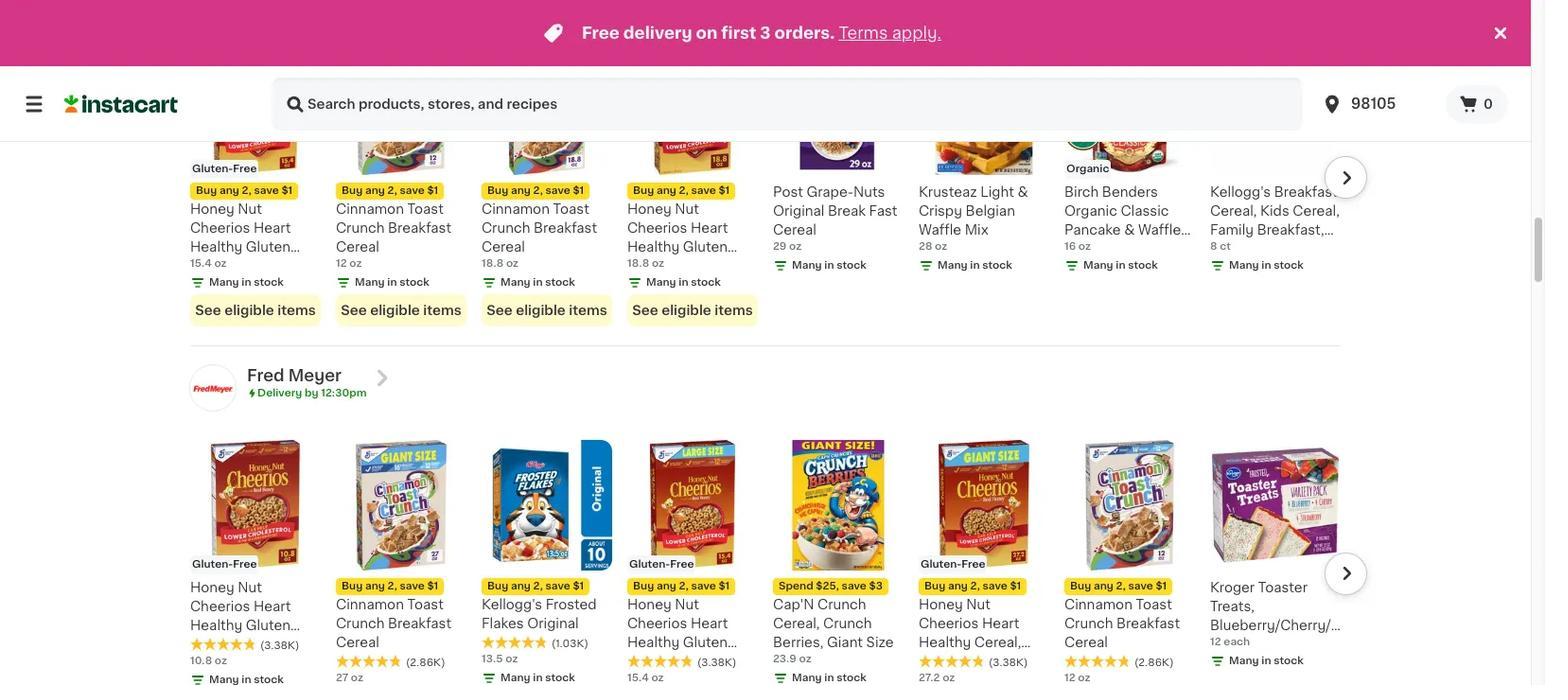 Task type: vqa. For each thing, say whether or not it's contained in the screenshot.


Task type: locate. For each thing, give the bounding box(es) containing it.
crunch
[[336, 221, 385, 235], [482, 221, 530, 235], [818, 598, 867, 612], [336, 617, 385, 631], [823, 617, 872, 631], [1065, 617, 1113, 631]]

buy any 2, save $1 cinnamon toast crunch breakfast cereal
[[336, 581, 452, 649], [1065, 581, 1180, 649]]

oz
[[789, 241, 802, 252], [935, 241, 948, 252], [1079, 241, 1091, 252], [214, 258, 227, 269], [350, 258, 362, 269], [506, 258, 519, 269], [652, 258, 665, 269], [506, 654, 518, 665], [799, 654, 812, 665], [215, 656, 227, 666], [351, 673, 363, 684], [652, 673, 664, 684], [943, 673, 955, 684], [1078, 673, 1091, 684]]

see up meyer
[[341, 304, 367, 317]]

honey inside honey nut cheerios heart healthy gluten free breakfast cereal
[[190, 581, 234, 595]]

toast
[[407, 202, 444, 216], [553, 202, 589, 216], [407, 598, 444, 612], [1136, 598, 1172, 612]]

$3
[[869, 581, 883, 592]]

honey
[[190, 202, 234, 216], [628, 202, 672, 216], [190, 581, 234, 595], [628, 598, 672, 612], [919, 598, 963, 612]]

krusteaz light & crispy belgian waffle mix 28 oz
[[919, 185, 1028, 252]]

fred
[[247, 368, 285, 383]]

27
[[336, 673, 348, 684]]

items
[[278, 304, 316, 317], [423, 304, 462, 317], [569, 304, 607, 317], [715, 304, 753, 317]]

0 horizontal spatial kellogg's
[[482, 598, 542, 612]]

(2.86k)
[[406, 658, 445, 668], [1135, 658, 1174, 668]]

(2.86k) for 12 oz
[[1135, 658, 1174, 668]]

$1 inside buy any 2, save $1 honey nut cheerios heart healthy cereal, giant size box
[[1010, 581, 1022, 592]]

many in stock
[[792, 260, 867, 270], [938, 260, 1013, 270], [1084, 260, 1158, 270], [1229, 260, 1304, 270], [209, 277, 284, 288], [355, 277, 430, 288], [501, 277, 575, 288], [646, 277, 721, 288], [1229, 656, 1304, 666], [501, 673, 575, 684], [792, 673, 867, 684]]

0 horizontal spatial giant
[[827, 636, 863, 649]]

0 horizontal spatial variety
[[1211, 242, 1257, 255]]

size left box
[[958, 655, 986, 668]]

3 eligible from the left
[[516, 304, 566, 317]]

3 product group from the left
[[482, 44, 612, 326]]

each
[[1224, 637, 1251, 648]]

0 button
[[1446, 85, 1509, 123]]

cereal, up berries,
[[773, 617, 820, 631]]

waffle
[[919, 223, 962, 236], [1139, 223, 1181, 236]]

0 vertical spatial size
[[867, 636, 894, 649]]

buy any 2, save $1 honey nut cheerios heart healthy gluten free breakfast cereal
[[190, 185, 293, 291], [628, 185, 730, 291], [628, 581, 730, 685]]

see eligible items for fourth see eligible items button from left
[[633, 304, 753, 317]]

2 buy any 2, save $1 cinnamon toast crunch breakfast cereal from the left
[[1065, 581, 1180, 649]]

kellogg's inside kellogg's breakfast cereal, kids cereal, family breakfast, variety pack
[[1211, 185, 1271, 199]]

1 horizontal spatial mix
[[1065, 242, 1088, 255]]

size
[[867, 636, 894, 649], [958, 655, 986, 668]]

0 vertical spatial item carousel region
[[164, 37, 1368, 338]]

0 vertical spatial &
[[1018, 185, 1028, 199]]

1 item carousel region from the top
[[164, 37, 1368, 338]]

any inside buy any 2, save $1 cinnamon toast crunch breakfast cereal 18.8 oz
[[511, 185, 531, 196]]

10.8
[[190, 656, 212, 666]]

organic
[[1067, 164, 1110, 174], [1065, 204, 1118, 217]]

0 horizontal spatial size
[[867, 636, 894, 649]]

kroger
[[1211, 581, 1255, 595]]

1 see eligible items from the left
[[195, 304, 316, 317]]

breakfast
[[1275, 185, 1338, 199], [388, 221, 452, 235], [534, 221, 597, 235], [223, 259, 286, 272], [660, 259, 724, 272], [388, 617, 452, 631], [1117, 617, 1180, 631], [223, 638, 286, 651], [660, 655, 724, 668]]

ct
[[1220, 241, 1231, 252]]

toast inside buy any 2, save $1 cinnamon toast crunch breakfast cereal 18.8 oz
[[553, 202, 589, 216]]

0 vertical spatial kellogg's
[[1211, 185, 1271, 199]]

cereal inside buy any 2, save $1 cinnamon toast crunch breakfast cereal 18.8 oz
[[482, 240, 525, 253]]

2 product group from the left
[[336, 44, 467, 326]]

items for third see eligible items button from the left
[[569, 304, 607, 317]]

15.4 oz
[[190, 258, 227, 269], [628, 673, 664, 684]]

1 vertical spatial 15.4 oz
[[628, 673, 664, 684]]

items for fourth see eligible items button from left
[[715, 304, 753, 317]]

1 horizontal spatial buy any 2, save $1 cinnamon toast crunch breakfast cereal
[[1065, 581, 1180, 649]]

nut
[[238, 202, 262, 216], [675, 202, 699, 216], [238, 581, 262, 595], [675, 598, 699, 612], [967, 598, 991, 612]]

fast
[[869, 204, 898, 217]]

instacart logo image
[[64, 93, 178, 115]]

items for second see eligible items button from left
[[423, 304, 462, 317]]

2, inside buy any 2, save $1 cinnamon toast crunch breakfast cereal 12 oz
[[388, 185, 397, 196]]

organic up birch
[[1067, 164, 1110, 174]]

1 horizontal spatial giant
[[919, 655, 955, 668]]

28
[[919, 241, 933, 252]]

delivery by 12:30pm
[[257, 388, 367, 398]]

1 vertical spatial 15.4
[[628, 673, 649, 684]]

gluten-free
[[192, 164, 257, 174], [192, 560, 257, 570], [629, 560, 694, 570], [921, 560, 986, 570]]

4 items from the left
[[715, 304, 753, 317]]

2 horizontal spatial (3.38k)
[[989, 658, 1028, 668]]

see down buy any 2, save $1 cinnamon toast crunch breakfast cereal 18.8 oz
[[487, 304, 513, 317]]

cereal
[[773, 223, 817, 236], [336, 240, 379, 253], [482, 240, 525, 253], [190, 278, 234, 291], [628, 278, 671, 291], [336, 636, 379, 649], [1065, 636, 1108, 649], [190, 657, 234, 670], [628, 674, 671, 685]]

15.4
[[190, 258, 212, 269], [628, 673, 649, 684]]

0 vertical spatial pack
[[1260, 242, 1292, 255]]

healthy inside honey nut cheerios heart healthy gluten free breakfast cereal
[[190, 619, 243, 632]]

mix
[[965, 223, 989, 236], [1065, 242, 1088, 255]]

0 horizontal spatial 15.4
[[190, 258, 212, 269]]

2 18.8 from the left
[[628, 258, 650, 269]]

save inside buy any 2, save $1 kellogg's frosted flakes original
[[546, 581, 571, 592]]

see eligible items button up 'fred'
[[190, 294, 321, 326]]

any inside buy any 2, save $1 cinnamon toast crunch breakfast cereal 12 oz
[[365, 185, 385, 196]]

(3.38k)
[[260, 641, 300, 651], [698, 658, 737, 668], [989, 658, 1028, 668]]

1 vertical spatial variety
[[1268, 638, 1315, 651]]

see eligible items for 1st see eligible items button
[[195, 304, 316, 317]]

0 horizontal spatial &
[[1018, 185, 1028, 199]]

13.5
[[482, 654, 503, 665]]

2 item carousel region from the top
[[164, 433, 1408, 685]]

free delivery on first 3 orders. terms apply.
[[582, 26, 942, 41]]

1 vertical spatial original
[[527, 617, 579, 631]]

3 see from the left
[[487, 304, 513, 317]]

2 waffle from the left
[[1139, 223, 1181, 236]]

giant inside spend $25, save $3 cap'n crunch cereal, crunch berries, giant size 23.9 oz
[[827, 636, 863, 649]]

cinnamon
[[336, 202, 404, 216], [482, 202, 550, 216], [336, 598, 404, 612], [1065, 598, 1133, 612]]

0 horizontal spatial original
[[527, 617, 579, 631]]

& down classic
[[1125, 223, 1135, 236]]

2 see from the left
[[341, 304, 367, 317]]

&
[[1018, 185, 1028, 199], [1125, 223, 1135, 236]]

see eligible items button
[[190, 294, 321, 326], [336, 294, 467, 326], [482, 294, 612, 326], [628, 294, 758, 326]]

1 see from the left
[[195, 304, 221, 317]]

gluten
[[246, 240, 291, 253], [683, 240, 728, 253], [246, 619, 291, 632], [683, 636, 728, 649]]

see eligible items down buy any 2, save $1 cinnamon toast crunch breakfast cereal 18.8 oz
[[487, 304, 607, 317]]

0 horizontal spatial 18.8
[[482, 258, 504, 269]]

1 horizontal spatial kellogg's
[[1211, 185, 1271, 199]]

1 eligible from the left
[[224, 304, 274, 317]]

1 vertical spatial organic
[[1065, 204, 1118, 217]]

stock
[[837, 260, 867, 270], [983, 260, 1013, 270], [1128, 260, 1158, 270], [1274, 260, 1304, 270], [254, 277, 284, 288], [400, 277, 430, 288], [545, 277, 575, 288], [691, 277, 721, 288], [1274, 656, 1304, 666], [545, 673, 575, 684], [837, 673, 867, 684]]

1 horizontal spatial 15.4 oz
[[628, 673, 664, 684]]

1 18.8 from the left
[[482, 258, 504, 269]]

buy any 2, save $1 honey nut cheerios heart healthy cereal, giant size box
[[919, 581, 1022, 668]]

cheerios
[[190, 221, 250, 235], [628, 221, 687, 235], [190, 600, 250, 613], [628, 617, 687, 631], [919, 617, 979, 631]]

kellogg's inside buy any 2, save $1 kellogg's frosted flakes original
[[482, 598, 542, 612]]

honey inside buy any 2, save $1 honey nut cheerios heart healthy cereal, giant size box
[[919, 598, 963, 612]]

toast inside buy any 2, save $1 cinnamon toast crunch breakfast cereal 12 oz
[[407, 202, 444, 216]]

16 oz
[[1065, 241, 1091, 252]]

nut inside honey nut cheerios heart healthy gluten free breakfast cereal
[[238, 581, 262, 595]]

1 horizontal spatial 15.4
[[628, 673, 649, 684]]

3 items from the left
[[569, 304, 607, 317]]

buy
[[196, 185, 217, 196], [342, 185, 363, 196], [487, 185, 509, 196], [633, 185, 654, 196], [342, 581, 363, 592], [487, 581, 509, 592], [633, 581, 654, 592], [925, 581, 946, 592], [1070, 581, 1092, 592]]

4 see eligible items from the left
[[633, 304, 753, 317]]

buy inside buy any 2, save $1 cinnamon toast crunch breakfast cereal 18.8 oz
[[487, 185, 509, 196]]

1 horizontal spatial &
[[1125, 223, 1135, 236]]

see eligible items button down buy any 2, save $1 cinnamon toast crunch breakfast cereal 18.8 oz
[[482, 294, 612, 326]]

$1
[[282, 185, 293, 196], [427, 185, 439, 196], [573, 185, 584, 196], [719, 185, 730, 196], [427, 581, 439, 592], [573, 581, 584, 592], [719, 581, 730, 592], [1010, 581, 1022, 592], [1156, 581, 1167, 592]]

pack inside kroger toaster treats, blueberry/cherry/strawberry, frosted, variety pack, 12 pack
[[1267, 657, 1299, 670]]

18.8
[[482, 258, 504, 269], [628, 258, 650, 269]]

eligible down buy any 2, save $1 cinnamon toast crunch breakfast cereal 18.8 oz
[[516, 304, 566, 317]]

healthy
[[190, 240, 243, 253], [628, 240, 680, 253], [190, 619, 243, 632], [628, 636, 680, 649], [919, 636, 971, 649]]

cereal,
[[1211, 204, 1257, 217], [1293, 204, 1340, 217], [773, 617, 820, 631], [975, 636, 1022, 649]]

buy any 2, save $1 kellogg's frosted flakes original
[[482, 581, 597, 631]]

pack
[[1260, 242, 1292, 255], [1267, 657, 1299, 670]]

waffle down classic
[[1139, 223, 1181, 236]]

$1 inside buy any 2, save $1 cinnamon toast crunch breakfast cereal 12 oz
[[427, 185, 439, 196]]

gluten-
[[192, 164, 233, 174], [192, 560, 233, 570], [629, 560, 670, 570], [921, 560, 962, 570]]

buy any 2, save $1 cinnamon toast crunch breakfast cereal for 27 oz
[[336, 581, 452, 649]]

variety
[[1211, 242, 1257, 255], [1268, 638, 1315, 651]]

4 eligible from the left
[[662, 304, 712, 317]]

3 see eligible items from the left
[[487, 304, 607, 317]]

original down frosted
[[527, 617, 579, 631]]

giant right berries,
[[827, 636, 863, 649]]

pack inside kellogg's breakfast cereal, kids cereal, family breakfast, variety pack
[[1260, 242, 1292, 255]]

organic up pancake
[[1065, 204, 1118, 217]]

item carousel region containing post grape-nuts original break fast cereal
[[164, 37, 1368, 338]]

4 product group from the left
[[628, 44, 758, 326]]

$1 inside buy any 2, save $1 kellogg's frosted flakes original
[[573, 581, 584, 592]]

0 vertical spatial giant
[[827, 636, 863, 649]]

belgian
[[966, 204, 1015, 217]]

breakfast inside kellogg's breakfast cereal, kids cereal, family breakfast, variety pack
[[1275, 185, 1338, 199]]

original down post
[[773, 204, 825, 217]]

0 vertical spatial mix
[[965, 223, 989, 236]]

4 see eligible items button from the left
[[628, 294, 758, 326]]

cereal, up box
[[975, 636, 1022, 649]]

★★★★★
[[482, 636, 548, 649], [482, 636, 548, 649], [190, 638, 256, 651], [190, 638, 256, 651], [336, 655, 402, 668], [336, 655, 402, 668], [628, 655, 694, 668], [628, 655, 694, 668], [919, 655, 985, 668], [919, 655, 985, 668], [1065, 655, 1131, 668], [1065, 655, 1131, 668]]

cereal, inside buy any 2, save $1 honey nut cheerios heart healthy cereal, giant size box
[[975, 636, 1022, 649]]

see eligible items button down buy any 2, save $1 cinnamon toast crunch breakfast cereal 12 oz
[[336, 294, 467, 326]]

heart inside buy any 2, save $1 honey nut cheerios heart healthy cereal, giant size box
[[982, 617, 1020, 631]]

1 vertical spatial pack
[[1267, 657, 1299, 670]]

eligible up 'fred'
[[224, 304, 274, 317]]

2,
[[242, 185, 252, 196], [388, 185, 397, 196], [533, 185, 543, 196], [679, 185, 689, 196], [388, 581, 397, 592], [533, 581, 543, 592], [679, 581, 689, 592], [971, 581, 980, 592], [1116, 581, 1126, 592]]

12 oz
[[1065, 673, 1091, 684]]

nut inside buy any 2, save $1 honey nut cheerios heart healthy cereal, giant size box
[[967, 598, 991, 612]]

organic inside 'birch benders organic classic pancake & waffle mix'
[[1065, 204, 1118, 217]]

oz inside post grape-nuts original break fast cereal 29 oz
[[789, 241, 802, 252]]

4 see from the left
[[633, 304, 659, 317]]

98105 button
[[1310, 78, 1446, 131], [1321, 78, 1435, 131]]

see eligible items up 'fred'
[[195, 304, 316, 317]]

2 (2.86k) from the left
[[1135, 658, 1174, 668]]

kellogg's
[[1211, 185, 1271, 199], [482, 598, 542, 612]]

0 vertical spatial original
[[773, 204, 825, 217]]

1 product group from the left
[[190, 44, 321, 326]]

1 horizontal spatial original
[[773, 204, 825, 217]]

1 vertical spatial item carousel region
[[164, 433, 1408, 685]]

None search field
[[273, 78, 1302, 131]]

oz inside spend $25, save $3 cap'n crunch cereal, crunch berries, giant size 23.9 oz
[[799, 654, 812, 665]]

any
[[220, 185, 239, 196], [365, 185, 385, 196], [511, 185, 531, 196], [657, 185, 677, 196], [365, 581, 385, 592], [511, 581, 531, 592], [657, 581, 677, 592], [948, 581, 968, 592], [1094, 581, 1114, 592]]

buy any 2, save $1 cinnamon toast crunch breakfast cereal up 27 oz
[[336, 581, 452, 649]]

(2.86k) for 27 oz
[[406, 658, 445, 668]]

buy any 2, save $1 honey nut cheerios heart healthy gluten free breakfast cereal for 18.8 oz
[[628, 185, 730, 291]]

see eligible items button down 18.8 oz
[[628, 294, 758, 326]]

kellogg's up flakes
[[482, 598, 542, 612]]

see down 18.8 oz
[[633, 304, 659, 317]]

pack down "breakfast,"
[[1260, 242, 1292, 255]]

1 vertical spatial &
[[1125, 223, 1135, 236]]

2 see eligible items from the left
[[341, 304, 462, 317]]

(3.38k) for giant
[[989, 658, 1028, 668]]

product group
[[190, 44, 321, 326], [336, 44, 467, 326], [482, 44, 612, 326], [628, 44, 758, 326]]

in
[[825, 260, 834, 270], [970, 260, 980, 270], [1116, 260, 1126, 270], [1262, 260, 1272, 270], [242, 277, 251, 288], [387, 277, 397, 288], [533, 277, 543, 288], [679, 277, 689, 288], [1262, 656, 1272, 666], [533, 673, 543, 684], [825, 673, 834, 684]]

breakfast inside buy any 2, save $1 cinnamon toast crunch breakfast cereal 18.8 oz
[[534, 221, 597, 235]]

pack for 12
[[1267, 657, 1299, 670]]

1 horizontal spatial (3.38k)
[[698, 658, 737, 668]]

buy any 2, save $1 cinnamon toast crunch breakfast cereal up 12 oz
[[1065, 581, 1180, 649]]

12:30pm
[[321, 388, 367, 398]]

kids
[[1261, 204, 1290, 217]]

size down $3
[[867, 636, 894, 649]]

23.9
[[773, 654, 797, 665]]

see eligible items down buy any 2, save $1 cinnamon toast crunch breakfast cereal 12 oz
[[341, 304, 462, 317]]

0 horizontal spatial mix
[[965, 223, 989, 236]]

$25,
[[816, 581, 839, 592]]

(2.86k) left pack,
[[1135, 658, 1174, 668]]

1 items from the left
[[278, 304, 316, 317]]

variety down family on the top of page
[[1211, 242, 1257, 255]]

1 vertical spatial mix
[[1065, 242, 1088, 255]]

variety down blueberry/cherry/strawberry,
[[1268, 638, 1315, 651]]

buy inside buy any 2, save $1 honey nut cheerios heart healthy cereal, giant size box
[[925, 581, 946, 592]]

breakfast inside honey nut cheerios heart healthy gluten free breakfast cereal
[[223, 638, 286, 651]]

any inside buy any 2, save $1 honey nut cheerios heart healthy cereal, giant size box
[[948, 581, 968, 592]]

1 vertical spatial kellogg's
[[482, 598, 542, 612]]

limited time offer region
[[0, 0, 1490, 66]]

waffle down crispy
[[919, 223, 962, 236]]

3 see eligible items button from the left
[[482, 294, 612, 326]]

(2.86k) left the 13.5
[[406, 658, 445, 668]]

1 vertical spatial size
[[958, 655, 986, 668]]

1 horizontal spatial 18.8
[[628, 258, 650, 269]]

item carousel region containing honey nut cheerios heart healthy gluten free breakfast cereal
[[164, 433, 1408, 685]]

1 horizontal spatial waffle
[[1139, 223, 1181, 236]]

see for fourth product group
[[633, 304, 659, 317]]

mix down belgian on the right top of the page
[[965, 223, 989, 236]]

0 horizontal spatial 15.4 oz
[[190, 258, 227, 269]]

0 horizontal spatial (3.38k)
[[260, 641, 300, 651]]

pack down blueberry/cherry/strawberry,
[[1267, 657, 1299, 670]]

2 items from the left
[[423, 304, 462, 317]]

& inside krusteaz light & crispy belgian waffle mix 28 oz
[[1018, 185, 1028, 199]]

1 horizontal spatial variety
[[1268, 638, 1315, 651]]

item carousel region
[[164, 37, 1368, 338], [164, 433, 1408, 685]]

kellogg's up family on the top of page
[[1211, 185, 1271, 199]]

2, inside buy any 2, save $1 kellogg's frosted flakes original
[[533, 581, 543, 592]]

free
[[582, 26, 620, 41], [233, 164, 257, 174], [190, 259, 220, 272], [628, 259, 657, 272], [233, 560, 257, 570], [670, 560, 694, 570], [962, 560, 986, 570], [190, 638, 220, 651], [628, 655, 657, 668]]

cereal, inside spend $25, save $3 cap'n crunch cereal, crunch berries, giant size 23.9 oz
[[773, 617, 820, 631]]

Search field
[[273, 78, 1302, 131]]

oz inside buy any 2, save $1 cinnamon toast crunch breakfast cereal 18.8 oz
[[506, 258, 519, 269]]

see up the fred meyer icon
[[195, 304, 221, 317]]

giant up 27.2 oz
[[919, 655, 955, 668]]

gluten-free inside product group
[[192, 164, 257, 174]]

0 vertical spatial 15.4 oz
[[190, 258, 227, 269]]

0 vertical spatial variety
[[1211, 242, 1257, 255]]

0 horizontal spatial (2.86k)
[[406, 658, 445, 668]]

save inside buy any 2, save $1 cinnamon toast crunch breakfast cereal 18.8 oz
[[546, 185, 571, 196]]

eligible down buy any 2, save $1 cinnamon toast crunch breakfast cereal 12 oz
[[370, 304, 420, 317]]

waffle inside 'birch benders organic classic pancake & waffle mix'
[[1139, 223, 1181, 236]]

any inside buy any 2, save $1 kellogg's frosted flakes original
[[511, 581, 531, 592]]

1 (2.86k) from the left
[[406, 658, 445, 668]]

& right light
[[1018, 185, 1028, 199]]

cereal, up "breakfast,"
[[1293, 204, 1340, 217]]

mix down pancake
[[1065, 242, 1088, 255]]

see eligible items down 18.8 oz
[[633, 304, 753, 317]]

first
[[722, 26, 757, 41]]

0 horizontal spatial buy any 2, save $1 cinnamon toast crunch breakfast cereal
[[336, 581, 452, 649]]

1 buy any 2, save $1 cinnamon toast crunch breakfast cereal from the left
[[336, 581, 452, 649]]

0 vertical spatial 15.4
[[190, 258, 212, 269]]

1 waffle from the left
[[919, 223, 962, 236]]

1 horizontal spatial (2.86k)
[[1135, 658, 1174, 668]]

eligible down 18.8 oz
[[662, 304, 712, 317]]

eligible
[[224, 304, 274, 317], [370, 304, 420, 317], [516, 304, 566, 317], [662, 304, 712, 317]]

0 horizontal spatial waffle
[[919, 223, 962, 236]]

1 vertical spatial giant
[[919, 655, 955, 668]]

1 horizontal spatial size
[[958, 655, 986, 668]]



Task type: describe. For each thing, give the bounding box(es) containing it.
breakfast inside buy any 2, save $1 cinnamon toast crunch breakfast cereal 12 oz
[[388, 221, 452, 235]]

spend $25, save $3 cap'n crunch cereal, crunch berries, giant size 23.9 oz
[[773, 581, 894, 665]]

crispy
[[919, 204, 963, 217]]

healthy inside buy any 2, save $1 honey nut cheerios heart healthy cereal, giant size box
[[919, 636, 971, 649]]

cereal, up family on the top of page
[[1211, 204, 1257, 217]]

light
[[981, 185, 1014, 199]]

breakfast,
[[1258, 223, 1325, 236]]

cinnamon inside buy any 2, save $1 cinnamon toast crunch breakfast cereal 18.8 oz
[[482, 202, 550, 216]]

orders.
[[775, 26, 835, 41]]

27.2
[[919, 673, 940, 684]]

original inside post grape-nuts original break fast cereal 29 oz
[[773, 204, 825, 217]]

grape-
[[807, 185, 854, 199]]

0
[[1484, 97, 1494, 111]]

frosted
[[546, 598, 597, 612]]

crunch inside buy any 2, save $1 cinnamon toast crunch breakfast cereal 12 oz
[[336, 221, 385, 235]]

see eligible items for second see eligible items button from left
[[341, 304, 462, 317]]

items for 1st see eligible items button
[[278, 304, 316, 317]]

0 vertical spatial organic
[[1067, 164, 1110, 174]]

see for 2nd product group from right
[[487, 304, 513, 317]]

cap'n
[[773, 598, 814, 612]]

kellogg's breakfast cereal, kids cereal, family breakfast, variety pack
[[1211, 185, 1340, 255]]

birch
[[1065, 185, 1099, 199]]

see for 4th product group from the right
[[195, 304, 221, 317]]

2 see eligible items button from the left
[[336, 294, 467, 326]]

by
[[305, 388, 318, 398]]

post
[[773, 185, 803, 199]]

& inside 'birch benders organic classic pancake & waffle mix'
[[1125, 223, 1135, 236]]

size inside spend $25, save $3 cap'n crunch cereal, crunch berries, giant size 23.9 oz
[[867, 636, 894, 649]]

15.4 inside product group
[[190, 258, 212, 269]]

original inside buy any 2, save $1 kellogg's frosted flakes original
[[527, 617, 579, 631]]

birch benders organic classic pancake & waffle mix
[[1065, 185, 1181, 255]]

pancake
[[1065, 223, 1121, 236]]

buy inside buy any 2, save $1 cinnamon toast crunch breakfast cereal 12 oz
[[342, 185, 363, 196]]

98105
[[1352, 97, 1397, 111]]

save inside spend $25, save $3 cap'n crunch cereal, crunch berries, giant size 23.9 oz
[[842, 581, 867, 592]]

18.8 inside buy any 2, save $1 cinnamon toast crunch breakfast cereal 18.8 oz
[[482, 258, 504, 269]]

berries,
[[773, 636, 824, 649]]

giant inside buy any 2, save $1 honey nut cheerios heart healthy cereal, giant size box
[[919, 655, 955, 668]]

cereal inside post grape-nuts original break fast cereal 29 oz
[[773, 223, 817, 236]]

(1.03k)
[[552, 639, 589, 649]]

kroger toaster treats, blueberry/cherry/strawberry, frosted, variety pack, 12 pack
[[1211, 581, 1408, 670]]

on
[[696, 26, 718, 41]]

13.5 oz
[[482, 654, 518, 665]]

3
[[760, 26, 771, 41]]

see for second product group from the left
[[341, 304, 367, 317]]

item badge image
[[1065, 113, 1103, 151]]

buy any 2, save $1 cinnamon toast crunch breakfast cereal 18.8 oz
[[482, 185, 597, 269]]

15.4 oz inside product group
[[190, 258, 227, 269]]

apply.
[[892, 26, 942, 41]]

(3.38k) for free
[[698, 658, 737, 668]]

mix inside krusteaz light & crispy belgian waffle mix 28 oz
[[965, 223, 989, 236]]

gluten- inside product group
[[192, 164, 233, 174]]

27 oz
[[336, 673, 363, 684]]

crunch inside buy any 2, save $1 cinnamon toast crunch breakfast cereal 18.8 oz
[[482, 221, 530, 235]]

12 each
[[1211, 637, 1251, 648]]

terms apply. link
[[839, 26, 942, 41]]

2 98105 button from the left
[[1321, 78, 1435, 131]]

$1 inside buy any 2, save $1 cinnamon toast crunch breakfast cereal 18.8 oz
[[573, 185, 584, 196]]

flakes
[[482, 617, 524, 631]]

27.2 oz
[[919, 673, 955, 684]]

cereal inside buy any 2, save $1 cinnamon toast crunch breakfast cereal 12 oz
[[336, 240, 379, 253]]

buy any 2, save $1 cinnamon toast crunch breakfast cereal 12 oz
[[336, 185, 452, 269]]

delivery
[[624, 26, 692, 41]]

variety inside kellogg's breakfast cereal, kids cereal, family breakfast, variety pack
[[1211, 242, 1257, 255]]

pack,
[[1211, 657, 1246, 670]]

oz inside krusteaz light & crispy belgian waffle mix 28 oz
[[935, 241, 948, 252]]

treats,
[[1211, 600, 1255, 613]]

size inside buy any 2, save $1 honey nut cheerios heart healthy cereal, giant size box
[[958, 655, 986, 668]]

gluten inside honey nut cheerios heart healthy gluten free breakfast cereal
[[246, 619, 291, 632]]

break
[[828, 204, 866, 217]]

benders
[[1102, 185, 1158, 199]]

8 ct
[[1211, 241, 1231, 252]]

toaster
[[1259, 581, 1308, 595]]

buy any 2, save $1 honey nut cheerios heart healthy gluten free breakfast cereal for 15.4 oz
[[190, 185, 293, 291]]

see eligible items for third see eligible items button from the left
[[487, 304, 607, 317]]

delivery
[[257, 388, 302, 398]]

fred meyer image
[[190, 365, 236, 411]]

cheerios inside buy any 2, save $1 honey nut cheerios heart healthy cereal, giant size box
[[919, 617, 979, 631]]

cheerios inside honey nut cheerios heart healthy gluten free breakfast cereal
[[190, 600, 250, 613]]

2, inside buy any 2, save $1 cinnamon toast crunch breakfast cereal 18.8 oz
[[533, 185, 543, 196]]

1 98105 button from the left
[[1310, 78, 1446, 131]]

spend
[[779, 581, 814, 592]]

10.8 oz
[[190, 656, 227, 666]]

save inside buy any 2, save $1 cinnamon toast crunch breakfast cereal 12 oz
[[400, 185, 425, 196]]

29
[[773, 241, 787, 252]]

buy inside buy any 2, save $1 kellogg's frosted flakes original
[[487, 581, 509, 592]]

free inside honey nut cheerios heart healthy gluten free breakfast cereal
[[190, 638, 220, 651]]

12 inside kroger toaster treats, blueberry/cherry/strawberry, frosted, variety pack, 12 pack
[[1250, 657, 1263, 670]]

variety inside kroger toaster treats, blueberry/cherry/strawberry, frosted, variety pack, 12 pack
[[1268, 638, 1315, 651]]

oz inside buy any 2, save $1 cinnamon toast crunch breakfast cereal 12 oz
[[350, 258, 362, 269]]

8
[[1211, 241, 1218, 252]]

fred meyer
[[247, 368, 342, 383]]

2 eligible from the left
[[370, 304, 420, 317]]

nuts
[[854, 185, 885, 199]]

12 inside buy any 2, save $1 cinnamon toast crunch breakfast cereal 12 oz
[[336, 258, 347, 269]]

cinnamon inside buy any 2, save $1 cinnamon toast crunch breakfast cereal 12 oz
[[336, 202, 404, 216]]

post grape-nuts original break fast cereal 29 oz
[[773, 185, 898, 252]]

meyer
[[288, 368, 342, 383]]

18.8 oz
[[628, 258, 665, 269]]

box
[[989, 655, 1015, 668]]

pack for variety
[[1260, 242, 1292, 255]]

terms
[[839, 26, 888, 41]]

mix inside 'birch benders organic classic pancake & waffle mix'
[[1065, 242, 1088, 255]]

free inside limited time offer region
[[582, 26, 620, 41]]

cereal inside honey nut cheerios heart healthy gluten free breakfast cereal
[[190, 657, 234, 670]]

1 see eligible items button from the left
[[190, 294, 321, 326]]

classic
[[1121, 204, 1169, 217]]

krusteaz
[[919, 185, 977, 199]]

heart inside honey nut cheerios heart healthy gluten free breakfast cereal
[[254, 600, 291, 613]]

16
[[1065, 241, 1076, 252]]

buy any 2, save $1 cinnamon toast crunch breakfast cereal for 12 oz
[[1065, 581, 1180, 649]]

frosted,
[[1211, 638, 1265, 651]]

waffle inside krusteaz light & crispy belgian waffle mix 28 oz
[[919, 223, 962, 236]]

honey nut cheerios heart healthy gluten free breakfast cereal
[[190, 581, 291, 670]]

save inside buy any 2, save $1 honey nut cheerios heart healthy cereal, giant size box
[[983, 581, 1008, 592]]

blueberry/cherry/strawberry,
[[1211, 619, 1408, 632]]

family
[[1211, 223, 1254, 236]]

2, inside buy any 2, save $1 honey nut cheerios heart healthy cereal, giant size box
[[971, 581, 980, 592]]



